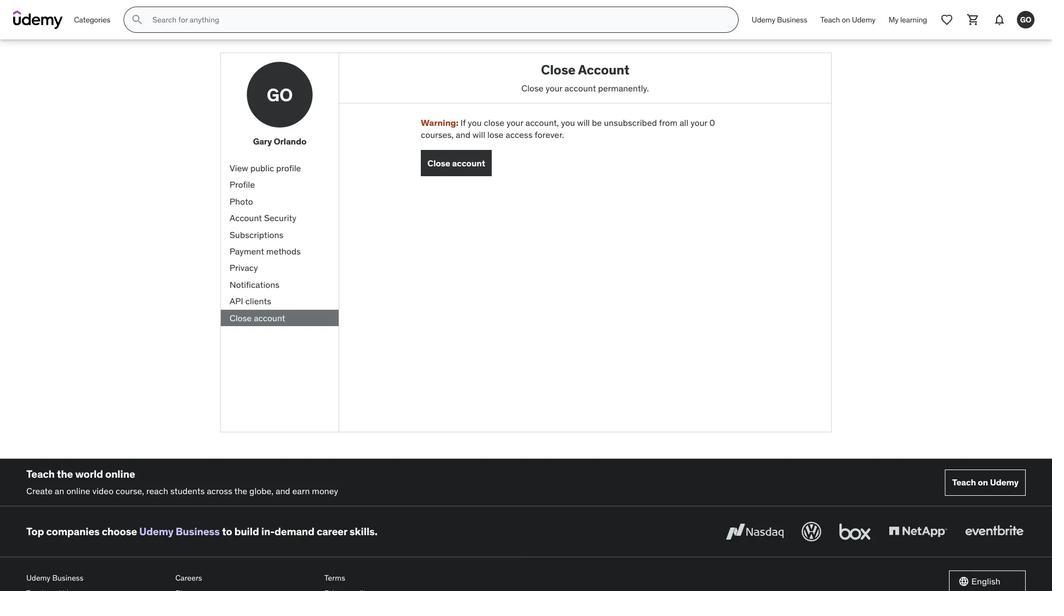Task type: vqa. For each thing, say whether or not it's contained in the screenshot.
"the data analyst course: complete data analyst bootcamp"
no



Task type: describe. For each thing, give the bounding box(es) containing it.
go inside "link"
[[1020, 15, 1032, 24]]

1 you from the left
[[468, 117, 482, 128]]

build
[[234, 526, 259, 539]]

box image
[[837, 520, 874, 544]]

career
[[317, 526, 347, 539]]

account inside close account close your account permanently.
[[565, 82, 596, 94]]

course,
[[116, 486, 144, 497]]

Search for anything text field
[[150, 10, 725, 29]]

1 vertical spatial teach on udemy
[[952, 477, 1019, 489]]

privacy
[[230, 263, 258, 274]]

account inside view public profile profile photo account security subscriptions payment methods privacy notifications api clients close account
[[230, 213, 262, 224]]

close account close your account permanently.
[[522, 61, 649, 94]]

on for left teach on udemy link
[[842, 15, 850, 25]]

0 vertical spatial udemy business link
[[745, 7, 814, 33]]

photo
[[230, 196, 253, 207]]

account inside view public profile profile photo account security subscriptions payment methods privacy notifications api clients close account
[[254, 313, 285, 324]]

account security link
[[221, 210, 339, 227]]

top companies choose udemy business to build in-demand career skills.
[[26, 526, 378, 539]]

if you close your account, you will be unsubscribed from all your 0 courses, and will lose access forever.
[[421, 117, 715, 141]]

payment
[[230, 246, 264, 257]]

account,
[[526, 117, 559, 128]]

1 horizontal spatial the
[[234, 486, 247, 497]]

go link
[[1013, 7, 1039, 33]]

volkswagen image
[[800, 520, 824, 544]]

on for right teach on udemy link
[[978, 477, 988, 489]]

students
[[170, 486, 205, 497]]

teach inside teach the world online create an online video course, reach students across the globe, and earn money
[[26, 468, 55, 481]]

2 vertical spatial business
[[52, 574, 83, 584]]

categories
[[74, 15, 110, 25]]

video
[[92, 486, 114, 497]]

0 horizontal spatial will
[[473, 129, 485, 141]]

0 horizontal spatial teach on udemy
[[821, 15, 876, 25]]

your for account
[[546, 82, 563, 94]]

english
[[972, 576, 1001, 588]]

1 vertical spatial udemy business link
[[139, 526, 220, 539]]

permanently.
[[598, 82, 649, 94]]

eventbrite image
[[963, 520, 1026, 544]]

account inside 'button'
[[452, 158, 485, 169]]

access
[[506, 129, 533, 141]]

my learning link
[[882, 7, 934, 33]]

warning:
[[421, 117, 459, 128]]

close inside 'button'
[[427, 158, 450, 169]]

categories button
[[67, 7, 117, 33]]

top
[[26, 526, 44, 539]]

0 horizontal spatial the
[[57, 468, 73, 481]]

be
[[592, 117, 602, 128]]

0 vertical spatial will
[[577, 117, 590, 128]]

globe,
[[249, 486, 274, 497]]

security
[[264, 213, 296, 224]]

reach
[[146, 486, 168, 497]]

terms
[[324, 574, 345, 584]]

money
[[312, 486, 338, 497]]

your for you
[[507, 117, 523, 128]]

1 horizontal spatial udemy business
[[752, 15, 807, 25]]

and for online
[[276, 486, 290, 497]]

lose
[[487, 129, 504, 141]]

1 horizontal spatial teach on udemy link
[[945, 470, 1026, 496]]

profile
[[230, 179, 255, 191]]

teach the world online create an online video course, reach students across the globe, and earn money
[[26, 468, 338, 497]]

if
[[461, 117, 466, 128]]

shopping cart with 0 items image
[[967, 13, 980, 26]]

2 vertical spatial udemy business link
[[26, 571, 167, 586]]

orlando
[[274, 136, 307, 147]]

view
[[230, 163, 248, 174]]

english button
[[949, 571, 1026, 592]]

terms link
[[324, 571, 465, 586]]

clients
[[245, 296, 271, 307]]

notifications
[[230, 279, 280, 290]]

close
[[484, 117, 505, 128]]

view public profile profile photo account security subscriptions payment methods privacy notifications api clients close account
[[230, 163, 301, 324]]

close inside view public profile profile photo account security subscriptions payment methods privacy notifications api clients close account
[[230, 313, 252, 324]]

profile link
[[221, 177, 339, 193]]

view public profile link
[[221, 160, 339, 177]]



Task type: locate. For each thing, give the bounding box(es) containing it.
udemy business link
[[745, 7, 814, 33], [139, 526, 220, 539], [26, 571, 167, 586]]

to
[[222, 526, 232, 539]]

on up "eventbrite" image
[[978, 477, 988, 489]]

account down if
[[452, 158, 485, 169]]

your left 0
[[691, 117, 707, 128]]

1 vertical spatial will
[[473, 129, 485, 141]]

close account
[[427, 158, 485, 169]]

my learning
[[889, 15, 927, 25]]

the
[[57, 468, 73, 481], [234, 486, 247, 497]]

your
[[546, 82, 563, 94], [507, 117, 523, 128], [691, 117, 707, 128]]

your inside close account close your account permanently.
[[546, 82, 563, 94]]

account
[[578, 61, 630, 78], [230, 213, 262, 224]]

teach on udemy link left my
[[814, 7, 882, 33]]

your up access
[[507, 117, 523, 128]]

0 horizontal spatial go
[[267, 84, 293, 106]]

online up the course,
[[105, 468, 135, 481]]

0 horizontal spatial and
[[276, 486, 290, 497]]

1 vertical spatial on
[[978, 477, 988, 489]]

2 horizontal spatial teach
[[952, 477, 976, 489]]

earn
[[292, 486, 310, 497]]

teach on udemy link
[[814, 7, 882, 33], [945, 470, 1026, 496]]

and inside if you close your account, you will be unsubscribed from all your 0 courses, and will lose access forever.
[[456, 129, 470, 141]]

on left my
[[842, 15, 850, 25]]

notifications image
[[993, 13, 1006, 26]]

1 vertical spatial account
[[452, 158, 485, 169]]

1 horizontal spatial online
[[105, 468, 135, 481]]

companies
[[46, 526, 100, 539]]

2 vertical spatial account
[[254, 313, 285, 324]]

0
[[710, 117, 715, 128]]

1 vertical spatial go
[[267, 84, 293, 106]]

0 horizontal spatial you
[[468, 117, 482, 128]]

0 horizontal spatial teach on udemy link
[[814, 7, 882, 33]]

netapp image
[[887, 520, 950, 544]]

0 vertical spatial account
[[578, 61, 630, 78]]

0 vertical spatial teach on udemy link
[[814, 7, 882, 33]]

1 horizontal spatial your
[[546, 82, 563, 94]]

and
[[456, 129, 470, 141], [276, 486, 290, 497]]

all
[[680, 117, 689, 128]]

photo link
[[221, 193, 339, 210]]

0 vertical spatial the
[[57, 468, 73, 481]]

you
[[468, 117, 482, 128], [561, 117, 575, 128]]

0 vertical spatial go
[[1020, 15, 1032, 24]]

account up be
[[565, 82, 596, 94]]

nasdaq image
[[723, 520, 786, 544]]

udemy image
[[13, 10, 63, 29]]

0 horizontal spatial your
[[507, 117, 523, 128]]

in-
[[261, 526, 275, 539]]

0 vertical spatial online
[[105, 468, 135, 481]]

1 horizontal spatial teach
[[821, 15, 840, 25]]

will left be
[[577, 117, 590, 128]]

close
[[541, 61, 576, 78], [522, 82, 544, 94], [427, 158, 450, 169], [230, 313, 252, 324]]

from
[[659, 117, 678, 128]]

2 you from the left
[[561, 117, 575, 128]]

and inside teach the world online create an online video course, reach students across the globe, and earn money
[[276, 486, 290, 497]]

0 horizontal spatial business
[[52, 574, 83, 584]]

you up forever.
[[561, 117, 575, 128]]

1 horizontal spatial will
[[577, 117, 590, 128]]

courses,
[[421, 129, 454, 141]]

privacy link
[[221, 260, 339, 277]]

careers link
[[175, 571, 316, 586]]

small image
[[959, 577, 970, 588]]

subscriptions link
[[221, 227, 339, 243]]

0 horizontal spatial online
[[66, 486, 90, 497]]

account inside close account close your account permanently.
[[578, 61, 630, 78]]

teach
[[821, 15, 840, 25], [26, 468, 55, 481], [952, 477, 976, 489]]

account down api clients link
[[254, 313, 285, 324]]

1 vertical spatial business
[[176, 526, 220, 539]]

online right an
[[66, 486, 90, 497]]

you right if
[[468, 117, 482, 128]]

careers
[[175, 574, 202, 584]]

1 horizontal spatial on
[[978, 477, 988, 489]]

1 horizontal spatial you
[[561, 117, 575, 128]]

unsubscribed
[[604, 117, 657, 128]]

1 horizontal spatial go
[[1020, 15, 1032, 24]]

0 horizontal spatial udemy business
[[26, 574, 83, 584]]

close account link
[[221, 310, 339, 327]]

go
[[1020, 15, 1032, 24], [267, 84, 293, 106]]

profile
[[276, 163, 301, 174]]

and down if
[[456, 129, 470, 141]]

public
[[250, 163, 274, 174]]

0 vertical spatial on
[[842, 15, 850, 25]]

0 horizontal spatial teach
[[26, 468, 55, 481]]

online
[[105, 468, 135, 481], [66, 486, 90, 497]]

notifications link
[[221, 277, 339, 293]]

1 vertical spatial the
[[234, 486, 247, 497]]

1 horizontal spatial account
[[452, 158, 485, 169]]

0 vertical spatial account
[[565, 82, 596, 94]]

gary orlando
[[253, 136, 307, 147]]

account down photo
[[230, 213, 262, 224]]

0 horizontal spatial account
[[230, 213, 262, 224]]

teach on udemy left my
[[821, 15, 876, 25]]

0 horizontal spatial account
[[254, 313, 285, 324]]

teach on udemy link up "eventbrite" image
[[945, 470, 1026, 496]]

will left lose
[[473, 129, 485, 141]]

1 vertical spatial teach on udemy link
[[945, 470, 1026, 496]]

gary
[[253, 136, 272, 147]]

payment methods link
[[221, 243, 339, 260]]

world
[[75, 468, 103, 481]]

2 horizontal spatial account
[[565, 82, 596, 94]]

go up gary orlando
[[267, 84, 293, 106]]

and for your
[[456, 129, 470, 141]]

2 horizontal spatial your
[[691, 117, 707, 128]]

2 horizontal spatial business
[[777, 15, 807, 25]]

submit search image
[[131, 13, 144, 26]]

your up account,
[[546, 82, 563, 94]]

wishlist image
[[940, 13, 954, 26]]

the left globe,
[[234, 486, 247, 497]]

0 vertical spatial business
[[777, 15, 807, 25]]

1 vertical spatial account
[[230, 213, 262, 224]]

across
[[207, 486, 232, 497]]

teach for left teach on udemy link
[[821, 15, 840, 25]]

choose
[[102, 526, 137, 539]]

close account button
[[421, 150, 492, 176]]

api
[[230, 296, 243, 307]]

skills.
[[350, 526, 378, 539]]

udemy
[[752, 15, 775, 25], [852, 15, 876, 25], [990, 477, 1019, 489], [139, 526, 173, 539], [26, 574, 50, 584]]

0 horizontal spatial on
[[842, 15, 850, 25]]

create
[[26, 486, 53, 497]]

learning
[[900, 15, 927, 25]]

on
[[842, 15, 850, 25], [978, 477, 988, 489]]

1 horizontal spatial and
[[456, 129, 470, 141]]

udemy business
[[752, 15, 807, 25], [26, 574, 83, 584]]

account up permanently.
[[578, 61, 630, 78]]

1 vertical spatial udemy business
[[26, 574, 83, 584]]

0 vertical spatial teach on udemy
[[821, 15, 876, 25]]

account
[[565, 82, 596, 94], [452, 158, 485, 169], [254, 313, 285, 324]]

1 vertical spatial and
[[276, 486, 290, 497]]

1 horizontal spatial teach on udemy
[[952, 477, 1019, 489]]

teach for right teach on udemy link
[[952, 477, 976, 489]]

1 vertical spatial online
[[66, 486, 90, 497]]

demand
[[275, 526, 315, 539]]

will
[[577, 117, 590, 128], [473, 129, 485, 141]]

1 horizontal spatial business
[[176, 526, 220, 539]]

api clients link
[[221, 293, 339, 310]]

go right notifications icon
[[1020, 15, 1032, 24]]

1 horizontal spatial account
[[578, 61, 630, 78]]

business
[[777, 15, 807, 25], [176, 526, 220, 539], [52, 574, 83, 584]]

and left earn
[[276, 486, 290, 497]]

methods
[[266, 246, 301, 257]]

0 vertical spatial udemy business
[[752, 15, 807, 25]]

forever.
[[535, 129, 564, 141]]

my
[[889, 15, 899, 25]]

teach on udemy up "eventbrite" image
[[952, 477, 1019, 489]]

0 vertical spatial and
[[456, 129, 470, 141]]

subscriptions
[[230, 229, 284, 240]]

the up an
[[57, 468, 73, 481]]

teach on udemy
[[821, 15, 876, 25], [952, 477, 1019, 489]]

an
[[55, 486, 64, 497]]



